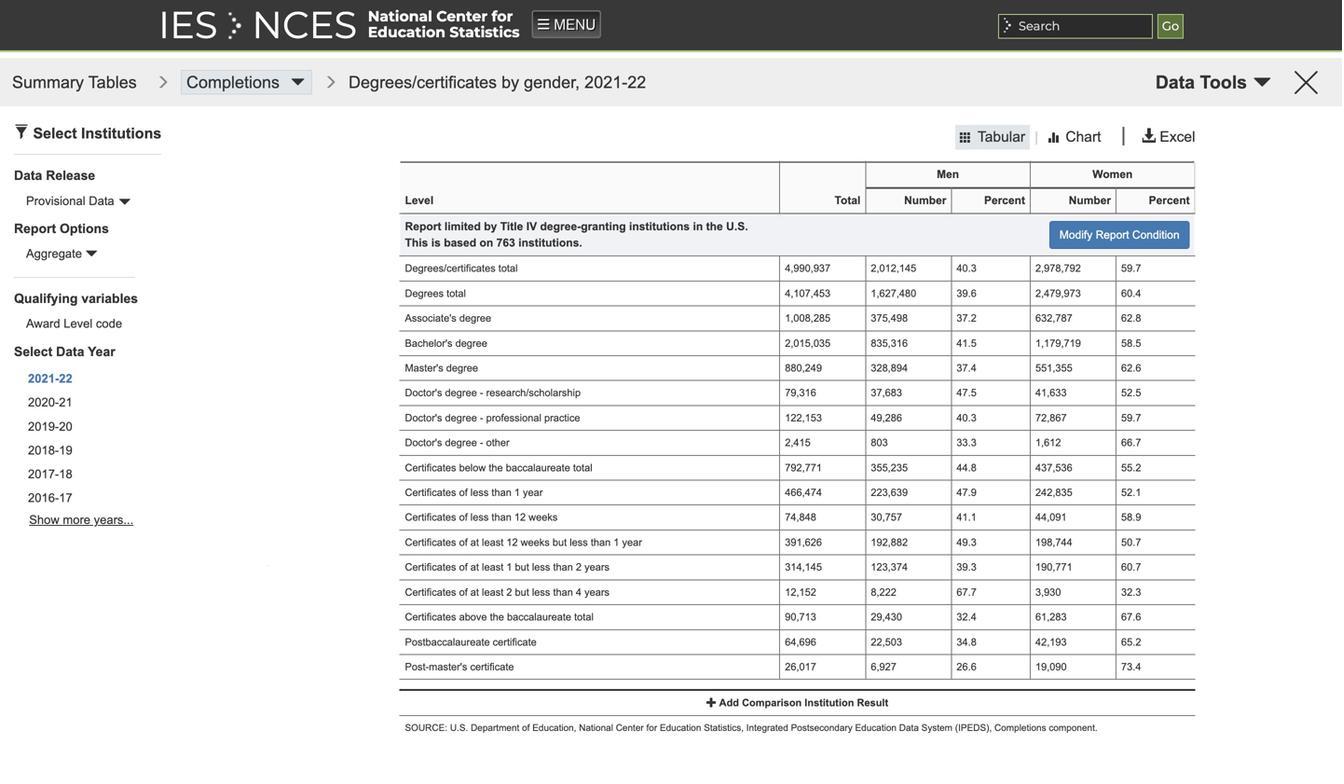 Task type: describe. For each thing, give the bounding box(es) containing it.
total
[[835, 194, 861, 206]]

below
[[459, 462, 486, 473]]

bachelor's degree
[[405, 337, 487, 349]]

certificates for certificates of at least 2 but less than 4 years
[[405, 586, 456, 598]]

less down certificates of at least 12 weeks but less than 1 year
[[532, 561, 551, 573]]

associate's degree
[[405, 312, 491, 324]]

national inside national center for education statistics
[[368, 7, 432, 25]]

certificates below the baccalaureate total
[[405, 462, 593, 473]]

years...
[[94, 513, 134, 527]]

options
[[60, 221, 109, 236]]

47.5
[[957, 387, 977, 399]]

weeks for than
[[529, 512, 558, 523]]

2020-21
[[28, 396, 72, 410]]

doctor's for doctor's degree - research/scholarship
[[405, 387, 442, 399]]

74,848
[[785, 512, 817, 523]]

less down certificates of less than 1 year
[[471, 512, 489, 523]]

1 vertical spatial 2
[[507, 586, 512, 598]]

degrees/certificates for degrees/certificates by gender, 2021-22
[[349, 73, 497, 92]]

44,091
[[1036, 512, 1067, 523]]

at for 2
[[471, 586, 479, 598]]

condition
[[1133, 228, 1180, 241]]

select for select data year
[[14, 344, 52, 359]]

1 horizontal spatial year
[[622, 537, 642, 548]]

total down 4
[[574, 611, 594, 623]]

data left tools
[[1156, 72, 1195, 92]]

18
[[59, 467, 72, 481]]

1 horizontal spatial 2021-
[[585, 73, 628, 92]]

certificates for certificates of less than 12 weeks
[[405, 512, 456, 523]]

add
[[719, 697, 739, 709]]

add comparison institution result link
[[707, 697, 889, 709]]

1,179,719
[[1036, 337, 1081, 349]]

degree for bachelor's degree
[[456, 337, 487, 349]]

26.6
[[957, 661, 977, 673]]

postsecondary
[[791, 723, 853, 733]]

certificates of at least 12 weeks but less than 1 year
[[405, 537, 642, 548]]

ies
[[159, 2, 218, 48]]

314,145
[[785, 561, 822, 573]]

- for professional
[[480, 412, 483, 424]]

1 horizontal spatial national
[[579, 723, 613, 733]]

|
[[1035, 129, 1039, 144]]

code
[[96, 317, 122, 331]]

for inside national center for education statistics
[[492, 7, 513, 25]]

1 vertical spatial completions
[[995, 723, 1047, 733]]

select institutions
[[29, 125, 162, 142]]

59.7 for 2,978,792
[[1122, 263, 1142, 274]]

792,771
[[785, 462, 822, 473]]

excel link
[[1142, 126, 1196, 145]]

integrated
[[747, 723, 789, 733]]

institution
[[805, 697, 855, 709]]

632,787
[[1036, 312, 1073, 324]]

associate's
[[405, 312, 457, 324]]

1 horizontal spatial level
[[405, 194, 434, 206]]

least for 12
[[482, 537, 504, 548]]

61,283
[[1036, 611, 1067, 623]]

education,
[[533, 723, 577, 733]]

report inside button
[[1096, 228, 1130, 241]]

provisional data link
[[26, 191, 131, 208]]

degree for associate's degree
[[460, 312, 491, 324]]

0 horizontal spatial year
[[523, 487, 543, 498]]

17
[[59, 491, 72, 505]]

the for certificates above the baccalaureate total
[[490, 611, 504, 623]]

triangle bottom image for data
[[119, 196, 131, 208]]

2017-
[[28, 467, 59, 481]]

master's
[[429, 661, 468, 673]]

provisional data
[[26, 194, 114, 208]]

50.7
[[1122, 537, 1142, 548]]

result
[[857, 697, 889, 709]]

12 for than
[[515, 512, 526, 523]]

1 number from the left
[[905, 194, 947, 206]]

download alt image
[[1142, 128, 1156, 143]]

summary
[[12, 73, 84, 92]]

437,536
[[1036, 462, 1073, 473]]

postbaccalaureate
[[405, 636, 490, 648]]

.
[[267, 555, 270, 569]]

8,222
[[871, 586, 897, 598]]

men
[[937, 168, 960, 180]]

- for research/scholarship
[[480, 387, 483, 399]]

64,696
[[785, 636, 817, 648]]

certificates of at least 1 but less than 2 years
[[405, 561, 610, 573]]

modify report condition
[[1060, 228, 1180, 241]]

551,355
[[1036, 362, 1073, 374]]

degree for doctor's degree - research/scholarship
[[445, 387, 477, 399]]

master's degree
[[405, 362, 478, 374]]

total down 763
[[499, 263, 518, 274]]

triangle bottom image inside aggregate link
[[85, 248, 98, 260]]

40.3 for 49,286
[[957, 412, 977, 424]]

66.7
[[1122, 437, 1142, 449]]

plus image
[[707, 697, 717, 707]]

37.2
[[957, 312, 977, 324]]

1 vertical spatial 2021-
[[28, 372, 59, 386]]

at for 1
[[471, 561, 479, 573]]

certificates for certificates of at least 1 but less than 2 years
[[405, 561, 456, 573]]

2,012,145
[[871, 263, 917, 274]]

report options
[[14, 221, 109, 236]]

data left system
[[900, 723, 919, 733]]

1 vertical spatial u.s.
[[450, 723, 468, 733]]

report for report options
[[14, 221, 56, 236]]

49,286
[[871, 412, 903, 424]]

is
[[431, 236, 441, 249]]

60.7
[[1122, 561, 1142, 573]]

doctor's for doctor's degree - other
[[405, 437, 442, 449]]

39.3
[[957, 561, 977, 573]]

62.8
[[1122, 312, 1142, 324]]

12 for least
[[507, 537, 518, 548]]

37.4
[[957, 362, 977, 374]]

6,927
[[871, 661, 897, 673]]

1 vertical spatial 22
[[59, 372, 72, 386]]

0 horizontal spatial level
[[64, 317, 93, 331]]

of for certificates of at least 1 but less than 2 years
[[459, 561, 468, 573]]

2,415
[[785, 437, 811, 449]]

of for certificates of less than 12 weeks
[[459, 512, 468, 523]]

data tools link
[[1156, 72, 1272, 92]]

select for select institutions
[[33, 125, 77, 142]]

2,978,792
[[1036, 263, 1081, 274]]

more
[[63, 513, 90, 527]]

1 vertical spatial for
[[647, 723, 658, 733]]

institutions
[[81, 125, 162, 142]]

4
[[576, 586, 582, 598]]

years for certificates of at least 2 but less than 4 years
[[585, 586, 610, 598]]

report for report limited by title iv degree-granting institutions in the u.s. this is based on 763 institutions.
[[405, 220, 441, 233]]

67.7
[[957, 586, 977, 598]]

degree for doctor's degree - professional practice
[[445, 412, 477, 424]]

192,882
[[871, 537, 908, 548]]

practice
[[544, 412, 580, 424]]

education inside national center for education statistics
[[368, 23, 446, 41]]

37,683
[[871, 387, 903, 399]]

1,008,285
[[785, 312, 831, 324]]

198,744
[[1036, 537, 1073, 548]]

this
[[405, 236, 428, 249]]

th image
[[960, 131, 971, 143]]

iv
[[527, 220, 537, 233]]

weeks for least
[[521, 537, 550, 548]]

aggregate
[[26, 247, 82, 261]]

21
[[59, 396, 72, 410]]

degrees/certificates for degrees/certificates total
[[405, 263, 496, 274]]



Task type: vqa. For each thing, say whether or not it's contained in the screenshot.
the bottom type,
no



Task type: locate. For each thing, give the bounding box(es) containing it.
at for 12
[[471, 537, 479, 548]]

u.s. right source:
[[450, 723, 468, 733]]

education down result
[[855, 723, 897, 733]]

triangle bottom image right provisional data
[[119, 196, 131, 208]]

but
[[553, 537, 567, 548], [515, 561, 529, 573], [515, 586, 529, 598]]

least up certificates above the baccalaureate total
[[482, 586, 504, 598]]

but up certificates of at least 1 but less than 2 years
[[553, 537, 567, 548]]

1 horizontal spatial education
[[660, 723, 702, 733]]

0 vertical spatial by
[[502, 73, 519, 92]]

level up 'this'
[[405, 194, 434, 206]]

2 at from the top
[[471, 561, 479, 573]]

- down the doctor's degree - research/scholarship
[[480, 412, 483, 424]]

1 horizontal spatial completions
[[995, 723, 1047, 733]]

3 - from the top
[[480, 437, 483, 449]]

of down certificates of less than 1 year
[[459, 512, 468, 523]]

29,430
[[871, 611, 903, 623]]

triangle bottom image right tools
[[1254, 74, 1272, 92]]

select down award
[[14, 344, 52, 359]]

years right 4
[[585, 586, 610, 598]]

0 vertical spatial at
[[471, 537, 479, 548]]

institutions
[[629, 220, 690, 233]]

0 horizontal spatial 22
[[59, 372, 72, 386]]

55.2
[[1122, 462, 1142, 473]]

of up above
[[459, 586, 468, 598]]

of for certificates of at least 2 but less than 4 years
[[459, 586, 468, 598]]

doctor's for doctor's degree - professional practice
[[405, 412, 442, 424]]

doctor's up certificates of less than 1 year
[[405, 437, 442, 449]]

59.7 for 72,867
[[1122, 412, 1142, 424]]

triangle bottom image for tools
[[1254, 74, 1272, 92]]

1 horizontal spatial number
[[1069, 194, 1111, 206]]

by up on
[[484, 220, 497, 233]]

report right modify
[[1096, 228, 1130, 241]]

1 vertical spatial 1
[[614, 537, 619, 548]]

post-
[[405, 661, 429, 673]]

375,498
[[871, 312, 908, 324]]

4 certificates from the top
[[405, 537, 456, 548]]

6 certificates from the top
[[405, 586, 456, 598]]

certificates for certificates above the baccalaureate total
[[405, 611, 456, 623]]

center up degrees/certificates by gender, 2021-22
[[437, 7, 488, 25]]

2 horizontal spatial 1
[[614, 537, 619, 548]]

weeks up certificates of at least 12 weeks but less than 1 year
[[529, 512, 558, 523]]

percent
[[985, 194, 1026, 206], [1149, 194, 1190, 206]]

1 vertical spatial -
[[480, 412, 483, 424]]

0 vertical spatial 22
[[628, 73, 646, 92]]

0 horizontal spatial u.s.
[[450, 723, 468, 733]]

1 - from the top
[[480, 387, 483, 399]]

1 vertical spatial weeks
[[521, 537, 550, 548]]

least up 'certificates of at least 2 but less than 4 years'
[[482, 561, 504, 573]]

1 for certificates of at least 1 but less than 2 years
[[507, 561, 512, 573]]

52.1
[[1122, 487, 1142, 498]]

2 percent from the left
[[1149, 194, 1190, 206]]

22 up 21
[[59, 372, 72, 386]]

percent down tabular
[[985, 194, 1026, 206]]

year
[[88, 344, 115, 359]]

2021- right gender,
[[585, 73, 628, 92]]

0 vertical spatial 2
[[576, 561, 582, 573]]

1 years from the top
[[585, 561, 610, 573]]

baccalaureate down 'certificates of at least 2 but less than 4 years'
[[507, 611, 572, 623]]

years for certificates of at least 1 but less than 2 years
[[585, 561, 610, 573]]

baccalaureate for below
[[506, 462, 570, 473]]

0 vertical spatial -
[[480, 387, 483, 399]]

1 at from the top
[[471, 537, 479, 548]]

report inside report limited by title iv degree-granting institutions in the u.s. this is based on 763 institutions.
[[405, 220, 441, 233]]

3 certificates from the top
[[405, 512, 456, 523]]

completions right (ipeds), at the right of page
[[995, 723, 1047, 733]]

master's
[[405, 362, 444, 374]]

39.6
[[957, 287, 977, 299]]

certificate
[[493, 636, 537, 648], [470, 661, 514, 673]]

59.7 up 60.4
[[1122, 263, 1142, 274]]

1 vertical spatial 12
[[507, 537, 518, 548]]

1 vertical spatial at
[[471, 561, 479, 573]]

0 vertical spatial but
[[553, 537, 567, 548]]

0 vertical spatial certificate
[[493, 636, 537, 648]]

select institutions link
[[14, 123, 162, 155]]

0 vertical spatial 1
[[515, 487, 520, 498]]

of down the certificates of less than 12 weeks
[[459, 537, 468, 548]]

1 vertical spatial 40.3
[[957, 412, 977, 424]]

58.9
[[1122, 512, 1142, 523]]

but down certificates of at least 12 weeks but less than 1 year
[[515, 561, 529, 573]]

source: u.s. department of education, national center for education statistics, integrated postsecondary education data system (ipeds), completions component.
[[405, 723, 1098, 733]]

 image
[[228, 12, 241, 39]]

degrees/certificates down based
[[405, 263, 496, 274]]

data down "award level code"
[[56, 344, 84, 359]]

select right filter image
[[33, 125, 77, 142]]

by left gender,
[[502, 73, 519, 92]]

1 doctor's from the top
[[405, 387, 442, 399]]

certificates above the baccalaureate total
[[405, 611, 594, 623]]

certificates for certificates of at least 12 weeks but less than 1 year
[[405, 537, 456, 548]]

national right education,
[[579, 723, 613, 733]]

22 right gender,
[[628, 73, 646, 92]]

59.7 down 52.5
[[1122, 412, 1142, 424]]

1 vertical spatial but
[[515, 561, 529, 573]]

education left the statistics
[[368, 23, 446, 41]]

least for 2
[[482, 586, 504, 598]]

degree for doctor's degree - other
[[445, 437, 477, 449]]

percent up condition
[[1149, 194, 1190, 206]]

1 vertical spatial year
[[622, 537, 642, 548]]

1 vertical spatial 59.7
[[1122, 412, 1142, 424]]

data tools
[[1156, 72, 1253, 92]]

total
[[499, 263, 518, 274], [447, 287, 466, 299], [573, 462, 593, 473], [574, 611, 594, 623]]

less up 4
[[570, 537, 588, 548]]

degree down master's degree
[[445, 387, 477, 399]]

2 least from the top
[[482, 561, 504, 573]]

the inside report limited by title iv degree-granting institutions in the u.s. this is based on 763 institutions.
[[706, 220, 723, 233]]

triangle bottom image
[[1254, 74, 1272, 92], [119, 196, 131, 208], [85, 248, 98, 260]]

show more years... link
[[29, 513, 134, 527]]

1 horizontal spatial for
[[647, 723, 658, 733]]

limited
[[445, 220, 481, 233]]

2020-
[[28, 396, 59, 410]]

qualifying
[[14, 291, 78, 306]]

0 horizontal spatial education
[[368, 23, 446, 41]]

2 horizontal spatial education
[[855, 723, 897, 733]]

2 vertical spatial doctor's
[[405, 437, 442, 449]]

postbaccalaureate certificate
[[405, 636, 537, 648]]

2 vertical spatial at
[[471, 586, 479, 598]]

certificates for certificates of less than 1 year
[[405, 487, 456, 498]]

least down the certificates of less than 12 weeks
[[482, 537, 504, 548]]

60.4
[[1122, 287, 1142, 299]]

1 vertical spatial center
[[616, 723, 644, 733]]

1 horizontal spatial u.s.
[[726, 220, 748, 233]]

variables
[[81, 291, 138, 306]]

0 horizontal spatial number
[[905, 194, 947, 206]]

of down the below
[[459, 487, 468, 498]]

2 vertical spatial -
[[480, 437, 483, 449]]

1 vertical spatial triangle bottom image
[[119, 196, 131, 208]]

0 vertical spatial the
[[706, 220, 723, 233]]

0 vertical spatial 2021-
[[585, 73, 628, 92]]

190,771
[[1036, 561, 1073, 573]]

1
[[515, 487, 520, 498], [614, 537, 619, 548], [507, 561, 512, 573]]

at up above
[[471, 586, 479, 598]]

2 - from the top
[[480, 412, 483, 424]]

73.4
[[1122, 661, 1142, 673]]

0 horizontal spatial menu right image
[[156, 76, 170, 90]]

0 vertical spatial degrees/certificates
[[349, 73, 497, 92]]

at up 'certificates of at least 2 but less than 4 years'
[[471, 561, 479, 573]]

2 40.3 from the top
[[957, 412, 977, 424]]

but for 2
[[515, 586, 529, 598]]

by inside report limited by title iv degree-granting institutions in the u.s. this is based on 763 institutions.
[[484, 220, 497, 233]]

education left statistics, on the bottom right of page
[[660, 723, 702, 733]]

u.s. inside report limited by title iv degree-granting institutions in the u.s. this is based on 763 institutions.
[[726, 220, 748, 233]]

number down "men"
[[905, 194, 947, 206]]

0 horizontal spatial completions
[[186, 73, 280, 92]]

32.3
[[1122, 586, 1142, 598]]

triangle bottom image
[[291, 76, 305, 90]]

doctor's
[[405, 387, 442, 399], [405, 412, 442, 424], [405, 437, 442, 449]]

0 horizontal spatial percent
[[985, 194, 1026, 206]]

show
[[29, 513, 59, 527]]

ies link
[[159, 0, 218, 50]]

2 horizontal spatial triangle bottom image
[[1254, 74, 1272, 92]]

but for 1
[[515, 561, 529, 573]]

data up options
[[89, 194, 114, 208]]

0 horizontal spatial by
[[484, 220, 497, 233]]

2 59.7 from the top
[[1122, 412, 1142, 424]]

of left education,
[[522, 723, 530, 733]]

0 horizontal spatial 2021-
[[28, 372, 59, 386]]

the for certificates below the baccalaureate total
[[489, 462, 503, 473]]

- for other
[[480, 437, 483, 449]]

2 vertical spatial triangle bottom image
[[85, 248, 98, 260]]

level down qualifying variables
[[64, 317, 93, 331]]

report up aggregate at the left
[[14, 221, 56, 236]]

41,633
[[1036, 387, 1067, 399]]

title
[[500, 220, 523, 233]]

post-master's certificate
[[405, 661, 514, 673]]

of for certificates of less than 1 year
[[459, 487, 468, 498]]

0 vertical spatial least
[[482, 537, 504, 548]]

institutions.
[[519, 236, 583, 249]]

0 horizontal spatial triangle bottom image
[[85, 248, 98, 260]]

doctor's degree - other
[[405, 437, 510, 449]]

2 doctor's from the top
[[405, 412, 442, 424]]

go to list of reports image
[[1295, 71, 1318, 94]]

2 number from the left
[[1069, 194, 1111, 206]]

menu right image
[[156, 76, 170, 90], [324, 76, 338, 90]]

44.8
[[957, 462, 977, 473]]

1 horizontal spatial triangle bottom image
[[119, 196, 131, 208]]

58.5
[[1122, 337, 1142, 349]]

1 vertical spatial national
[[579, 723, 613, 733]]

doctor's down master's
[[405, 387, 442, 399]]

4,107,453
[[785, 287, 831, 299]]

1 horizontal spatial percent
[[1149, 194, 1190, 206]]

0 vertical spatial 40.3
[[957, 263, 977, 274]]

1 horizontal spatial menu right image
[[324, 76, 338, 90]]

less left 4
[[532, 586, 551, 598]]

summary tables link
[[12, 73, 137, 92]]

menu right image right triangle bottom icon
[[324, 76, 338, 90]]

0 vertical spatial doctor's
[[405, 387, 442, 399]]

12,152
[[785, 586, 817, 598]]

0 vertical spatial center
[[437, 7, 488, 25]]

menu right image right tables
[[156, 76, 170, 90]]

tools
[[1200, 72, 1248, 92]]

1 horizontal spatial 22
[[628, 73, 646, 92]]

2021-
[[585, 73, 628, 92], [28, 372, 59, 386]]

center inside national center for education statistics
[[437, 7, 488, 25]]

1 vertical spatial level
[[64, 317, 93, 331]]

0 horizontal spatial national
[[368, 7, 432, 25]]

degrees/certificates down national center for education statistics
[[349, 73, 497, 92]]

1 certificates from the top
[[405, 462, 456, 473]]

baccalaureate
[[506, 462, 570, 473], [507, 611, 572, 623]]

less up the certificates of less than 12 weeks
[[471, 487, 489, 498]]

for
[[492, 7, 513, 25], [647, 723, 658, 733]]

0 horizontal spatial center
[[437, 7, 488, 25]]

least for 1
[[482, 561, 504, 573]]

above
[[459, 611, 487, 623]]

3,930
[[1036, 586, 1062, 598]]

0 vertical spatial 59.7
[[1122, 263, 1142, 274]]

0 vertical spatial for
[[492, 7, 513, 25]]

the right above
[[490, 611, 504, 623]]

42,193
[[1036, 636, 1067, 648]]

certificate down certificates above the baccalaureate total
[[493, 636, 537, 648]]

weeks up certificates of at least 1 but less than 2 years
[[521, 537, 550, 548]]

2,479,973
[[1036, 287, 1081, 299]]

1 59.7 from the top
[[1122, 263, 1142, 274]]

2 vertical spatial least
[[482, 586, 504, 598]]

degrees/certificates total
[[405, 263, 518, 274]]

tables
[[88, 73, 137, 92]]

40.3 down 47.5
[[957, 412, 977, 424]]

2 vertical spatial 1
[[507, 561, 512, 573]]

7 certificates from the top
[[405, 611, 456, 623]]

show more years...
[[29, 513, 134, 527]]

chart
[[1062, 129, 1102, 145]]

doctor's up doctor's degree - other
[[405, 412, 442, 424]]

completions left triangle bottom icon
[[186, 73, 280, 92]]

1 vertical spatial select
[[14, 344, 52, 359]]

degree up bachelor's degree
[[460, 312, 491, 324]]

total down practice
[[573, 462, 593, 473]]

0 vertical spatial year
[[523, 487, 543, 498]]

filter image
[[14, 124, 29, 139]]

of up 'certificates of at least 2 but less than 4 years'
[[459, 561, 468, 573]]

degree up the below
[[445, 437, 477, 449]]

40.3 for 2,012,145
[[957, 263, 977, 274]]

0 horizontal spatial report
[[14, 221, 56, 236]]

- up doctor's degree - professional practice
[[480, 387, 483, 399]]

90,713
[[785, 611, 817, 623]]

1 vertical spatial years
[[585, 586, 610, 598]]

0 vertical spatial 12
[[515, 512, 526, 523]]

2 years from the top
[[585, 586, 610, 598]]

but down certificates of at least 1 but less than 2 years
[[515, 586, 529, 598]]

provisional
[[26, 194, 85, 208]]

0 horizontal spatial 1
[[507, 561, 512, 573]]

- left the other
[[480, 437, 483, 449]]

1 vertical spatial degrees/certificates
[[405, 263, 496, 274]]

2021- up 2020-
[[28, 372, 59, 386]]

of for certificates of at least 12 weeks but less than 1 year
[[459, 537, 468, 548]]

1 horizontal spatial center
[[616, 723, 644, 733]]

2 vertical spatial the
[[490, 611, 504, 623]]

2 vertical spatial but
[[515, 586, 529, 598]]

0 vertical spatial completions
[[186, 73, 280, 92]]

1 vertical spatial by
[[484, 220, 497, 233]]

degree down bachelor's degree
[[446, 362, 478, 374]]

qualifying variables
[[14, 291, 138, 306]]

1 horizontal spatial 1
[[515, 487, 520, 498]]

59.7
[[1122, 263, 1142, 274], [1122, 412, 1142, 424]]

0 horizontal spatial for
[[492, 7, 513, 25]]

for left menu image
[[492, 7, 513, 25]]

0 vertical spatial select
[[33, 125, 77, 142]]

3 least from the top
[[482, 586, 504, 598]]

1 vertical spatial the
[[489, 462, 503, 473]]

0 horizontal spatial 2
[[507, 586, 512, 598]]

award
[[26, 317, 60, 331]]

total down degrees/certificates total
[[447, 287, 466, 299]]

menu image
[[532, 10, 602, 38]]

1 vertical spatial least
[[482, 561, 504, 573]]

degree down associate's degree
[[456, 337, 487, 349]]

40.3 up 39.6
[[957, 263, 977, 274]]

baccalaureate for above
[[507, 611, 572, 623]]

degree up doctor's degree - other
[[445, 412, 477, 424]]

2 certificates from the top
[[405, 487, 456, 498]]

12 up certificates of at least 1 but less than 2 years
[[507, 537, 518, 548]]

for left statistics, on the bottom right of page
[[647, 723, 658, 733]]

None submit
[[1158, 14, 1184, 39]]

years down certificates of at least 12 weeks but less than 1 year
[[585, 561, 610, 573]]

year
[[523, 487, 543, 498], [622, 537, 642, 548]]

doctor's degree - research/scholarship
[[405, 387, 581, 399]]

19
[[59, 443, 72, 457]]

2019-20
[[28, 419, 72, 433]]

the right the below
[[489, 462, 503, 473]]

12 up certificates of at least 12 weeks but less than 1 year
[[515, 512, 526, 523]]

other
[[486, 437, 510, 449]]

0 vertical spatial national
[[368, 7, 432, 25]]

2017-18
[[28, 467, 72, 481]]

certificate down postbaccalaureate certificate
[[470, 661, 514, 673]]

122,153
[[785, 412, 822, 424]]

select inside select institutions link
[[33, 125, 77, 142]]

source:
[[405, 723, 448, 733]]

None text field
[[999, 14, 1153, 39]]

the right the in
[[706, 220, 723, 233]]

47.9
[[957, 487, 977, 498]]

2 menu right image from the left
[[324, 76, 338, 90]]

system
[[922, 723, 953, 733]]

gender,
[[524, 73, 580, 92]]

triangle bottom image inside provisional data link
[[119, 196, 131, 208]]

certificates for certificates below the baccalaureate total
[[405, 462, 456, 473]]

certificates of less than 1 year
[[405, 487, 543, 498]]

data up provisional
[[14, 168, 42, 183]]

1 vertical spatial doctor's
[[405, 412, 442, 424]]

0 vertical spatial years
[[585, 561, 610, 573]]

1 percent from the left
[[985, 194, 1026, 206]]

2 down certificates of at least 1 but less than 2 years
[[507, 586, 512, 598]]

1 40.3 from the top
[[957, 263, 977, 274]]

center right education,
[[616, 723, 644, 733]]

than
[[492, 487, 512, 498], [492, 512, 512, 523], [591, 537, 611, 548], [553, 561, 573, 573], [553, 586, 573, 598]]

52.5
[[1122, 387, 1142, 399]]

22,503
[[871, 636, 903, 648]]

1 horizontal spatial by
[[502, 73, 519, 92]]

triangle bottom image down options
[[85, 248, 98, 260]]

0 vertical spatial triangle bottom image
[[1254, 74, 1272, 92]]

3 at from the top
[[471, 586, 479, 598]]

at down the certificates of less than 12 weeks
[[471, 537, 479, 548]]

41.5
[[957, 337, 977, 349]]

baccalaureate down the other
[[506, 462, 570, 473]]

u.s. right the in
[[726, 220, 748, 233]]

1 horizontal spatial report
[[405, 220, 441, 233]]

triangle bottom image inside data tools link
[[1254, 74, 1272, 92]]

certificates of at least 2 but less than 4 years
[[405, 586, 610, 598]]

1 menu right image from the left
[[156, 76, 170, 90]]

1 horizontal spatial 2
[[576, 561, 582, 573]]

0 vertical spatial weeks
[[529, 512, 558, 523]]

national left the statistics
[[368, 7, 432, 25]]

certificates of less than 12 weeks
[[405, 512, 558, 523]]

20
[[59, 419, 72, 433]]

degree for master's degree
[[446, 362, 478, 374]]

2 up 4
[[576, 561, 582, 573]]

1 vertical spatial baccalaureate
[[507, 611, 572, 623]]

certificates
[[405, 462, 456, 473], [405, 487, 456, 498], [405, 512, 456, 523], [405, 537, 456, 548], [405, 561, 456, 573], [405, 586, 456, 598], [405, 611, 456, 623]]

2 horizontal spatial report
[[1096, 228, 1130, 241]]

1 vertical spatial certificate
[[470, 661, 514, 673]]

0 vertical spatial level
[[405, 194, 434, 206]]

1 for certificates of less than 1 year
[[515, 487, 520, 498]]

report up 'this'
[[405, 220, 441, 233]]

22
[[628, 73, 646, 92], [59, 372, 72, 386]]

1 least from the top
[[482, 537, 504, 548]]

3 doctor's from the top
[[405, 437, 442, 449]]

0 vertical spatial baccalaureate
[[506, 462, 570, 473]]

5 certificates from the top
[[405, 561, 456, 573]]

stats image
[[1048, 131, 1059, 143]]

number down women
[[1069, 194, 1111, 206]]



